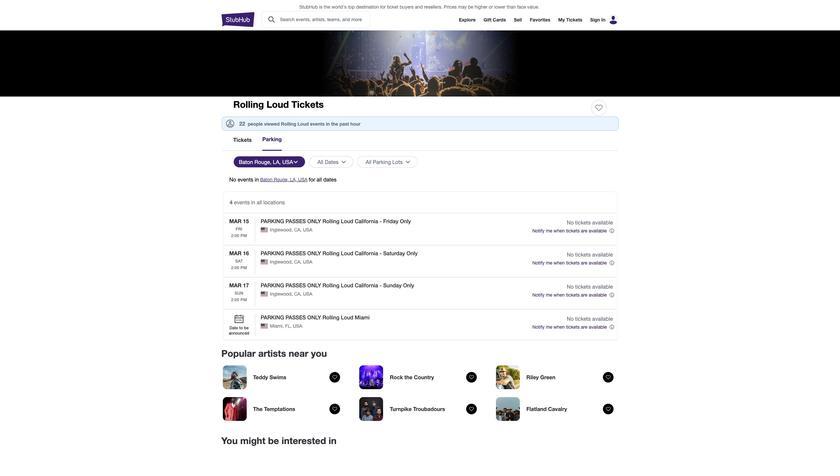 Task type: locate. For each thing, give the bounding box(es) containing it.
dates
[[325, 159, 339, 165]]

0 horizontal spatial tickets
[[233, 137, 252, 143]]

gift
[[484, 17, 492, 23]]

3 are from the top
[[581, 293, 587, 298]]

no tickets available
[[567, 220, 613, 226], [567, 252, 613, 258], [567, 284, 613, 290], [567, 316, 613, 322]]

2 inglewood, ca, usa from the top
[[270, 260, 312, 265]]

parking right 16
[[261, 250, 284, 257]]

rolling for parking passes only rolling loud miami
[[323, 315, 339, 321]]

gift cards link
[[484, 17, 506, 23]]

be right may
[[468, 4, 473, 10]]

mar inside mar 15 fri 2:00 pm
[[229, 218, 242, 225]]

all left lots
[[366, 159, 371, 165]]

in inside '22 people viewed rolling loud events in the past hour'
[[326, 121, 330, 127]]

popular artists near you
[[221, 348, 327, 359]]

me for saturday
[[546, 261, 552, 266]]

1 california from the top
[[355, 218, 378, 225]]

la, down baton rouge, la, usa at the top
[[290, 177, 297, 182]]

for
[[380, 4, 386, 10], [309, 177, 315, 183]]

rouge, up no events in baton rouge, la, usa for all dates
[[255, 159, 272, 165]]

loud for the
[[298, 121, 309, 127]]

1 vertical spatial -
[[380, 250, 382, 257]]

notify me when tickets are available for saturday
[[532, 261, 607, 266]]

2 are from the top
[[581, 261, 587, 266]]

1 notify me when tickets are available button from the top
[[532, 227, 614, 235]]

be for you might be interested in
[[268, 436, 279, 447]]

are
[[581, 229, 587, 234], [581, 261, 587, 266], [581, 293, 587, 298], [581, 325, 587, 330]]

in down baton rouge, la, usa at the top
[[255, 177, 259, 183]]

3 inglewood, ca, usa from the top
[[270, 292, 312, 297]]

2 only from the top
[[307, 250, 321, 257]]

2 2:00 from the top
[[231, 266, 239, 271]]

3 pm from the top
[[241, 298, 247, 303]]

pm down sun
[[241, 298, 247, 303]]

tickets
[[566, 17, 582, 23], [292, 99, 324, 110], [233, 137, 252, 143]]

parking
[[261, 218, 284, 225], [261, 250, 284, 257], [261, 282, 284, 289], [261, 315, 284, 321]]

1 vertical spatial us national flag image
[[261, 292, 268, 297]]

0 horizontal spatial for
[[309, 177, 315, 183]]

usa right fl, at the bottom of page
[[293, 324, 302, 329]]

higher
[[475, 4, 487, 10]]

mar inside mar 17 sun 2:00 pm
[[229, 282, 242, 289]]

- left friday
[[380, 218, 382, 225]]

2:00 for mar 15
[[231, 233, 239, 238]]

us national flag image
[[261, 228, 268, 233], [261, 324, 268, 329]]

2:00 down sat
[[231, 266, 239, 271]]

0 vertical spatial tooltip image
[[609, 261, 614, 266]]

only
[[307, 218, 321, 225], [307, 250, 321, 257], [307, 282, 321, 289], [307, 315, 321, 321]]

baton inside 'button'
[[239, 159, 253, 165]]

only for parking passes only rolling loud miami
[[307, 315, 321, 321]]

0 vertical spatial only
[[400, 218, 411, 225]]

3 notify from the top
[[532, 293, 545, 298]]

0 vertical spatial la,
[[273, 159, 281, 165]]

2 notify me when tickets are available from the top
[[532, 261, 607, 266]]

mar up fri
[[229, 218, 242, 225]]

4
[[230, 199, 233, 206]]

when for saturday
[[554, 261, 565, 266]]

pm down fri
[[241, 233, 247, 238]]

2 notify me when tickets are available button from the top
[[532, 259, 614, 267]]

locations
[[263, 200, 285, 206]]

tickets down 22
[[233, 137, 252, 143]]

me
[[546, 229, 552, 234], [546, 261, 552, 266], [546, 293, 552, 298], [546, 325, 552, 330]]

0 vertical spatial baton rouge, la, usa button
[[233, 156, 305, 168]]

2 pm from the top
[[241, 266, 247, 271]]

the right is
[[324, 4, 330, 10]]

us national flag image for parking passes only rolling loud california - friday only
[[261, 228, 268, 233]]

parking right 17
[[261, 282, 284, 289]]

1 vertical spatial only
[[407, 250, 418, 257]]

1 vertical spatial inglewood,
[[270, 260, 293, 265]]

all left dates on the left top of page
[[318, 159, 323, 165]]

0 vertical spatial 2:00
[[231, 233, 239, 238]]

only for parking passes only rolling loud california - sunday only
[[307, 282, 321, 289]]

1 horizontal spatial all
[[366, 159, 371, 165]]

1 vertical spatial mar
[[229, 250, 242, 257]]

no tickets available for friday
[[567, 220, 613, 226]]

4 parking from the top
[[261, 315, 284, 321]]

sunday
[[383, 282, 402, 289]]

1 parking from the top
[[261, 218, 284, 225]]

loud for friday
[[341, 218, 353, 225]]

3 only from the top
[[307, 282, 321, 289]]

0 vertical spatial pm
[[241, 233, 247, 238]]

only for parking passes only rolling loud california - sunday only
[[403, 282, 414, 289]]

4 passes from the top
[[286, 315, 306, 321]]

3 ca, from the top
[[294, 292, 302, 297]]

1 vertical spatial baton
[[260, 177, 273, 182]]

pm inside mar 17 sun 2:00 pm
[[241, 298, 247, 303]]

lots
[[392, 159, 403, 165]]

notify me when tickets are available button for saturday
[[532, 259, 614, 267]]

events
[[310, 121, 325, 127], [238, 177, 253, 183], [234, 200, 250, 206]]

parking left lots
[[373, 159, 391, 165]]

1 horizontal spatial rouge,
[[274, 177, 289, 182]]

0 vertical spatial -
[[380, 218, 382, 225]]

4 notify me when tickets are available button from the top
[[532, 323, 614, 331]]

2:00 down fri
[[231, 233, 239, 238]]

events left past
[[310, 121, 325, 127]]

4 me from the top
[[546, 325, 552, 330]]

2 parking from the top
[[261, 250, 284, 257]]

all for all parking lots
[[366, 159, 371, 165]]

rolling inside '22 people viewed rolling loud events in the past hour'
[[281, 121, 296, 127]]

mar 16 sat 2:00 pm
[[229, 250, 249, 271]]

parking for parking passes only rolling loud california - sunday only
[[261, 282, 284, 289]]

loud for sunday
[[341, 282, 353, 289]]

3 passes from the top
[[286, 282, 306, 289]]

0 vertical spatial us national flag image
[[261, 228, 268, 233]]

1 us national flag image from the top
[[261, 260, 268, 265]]

mar 15 fri 2:00 pm
[[229, 218, 249, 238]]

rolling for parking passes only rolling loud california - saturday only
[[323, 250, 339, 257]]

loud for saturday
[[341, 250, 353, 257]]

notify for sunday
[[532, 293, 545, 298]]

2 vertical spatial the
[[404, 375, 413, 381]]

us national flag image right sat
[[261, 260, 268, 265]]

events inside 4 events in all locations
[[234, 200, 250, 206]]

2 vertical spatial inglewood,
[[270, 292, 293, 297]]

1 vertical spatial the
[[331, 121, 338, 127]]

baton rouge, la, usa button up locations
[[260, 177, 308, 183]]

3 when from the top
[[554, 293, 565, 298]]

rolling loud tickets
[[233, 99, 324, 110]]

the right the rock
[[404, 375, 413, 381]]

1 no tickets available from the top
[[567, 220, 613, 226]]

3 no tickets available from the top
[[567, 284, 613, 290]]

0 vertical spatial the
[[324, 4, 330, 10]]

parking down locations
[[261, 218, 284, 225]]

mar 17 sun 2:00 pm
[[229, 282, 249, 303]]

3 parking from the top
[[261, 282, 284, 289]]

2 vertical spatial ca,
[[294, 292, 302, 297]]

2:00 inside the mar 16 sat 2:00 pm
[[231, 266, 239, 271]]

0 horizontal spatial all
[[257, 200, 262, 206]]

events for no
[[238, 177, 253, 183]]

0 horizontal spatial la,
[[273, 159, 281, 165]]

available
[[592, 220, 613, 226], [589, 229, 607, 234], [592, 252, 613, 258], [589, 261, 607, 266], [592, 284, 613, 290], [589, 293, 607, 298], [592, 316, 613, 322], [589, 325, 607, 330]]

pm for 15
[[241, 233, 247, 238]]

1 vertical spatial baton rouge, la, usa button
[[260, 177, 308, 183]]

no for sunday
[[567, 284, 574, 290]]

3 inglewood, from the top
[[270, 292, 293, 297]]

favorites link
[[530, 17, 550, 23]]

are for saturday
[[581, 261, 587, 266]]

rolling for parking passes only rolling loud california - sunday only
[[323, 282, 339, 289]]

inglewood, for parking passes only rolling loud california - friday only
[[270, 228, 293, 233]]

rolling for 22 people viewed rolling loud events in the past hour
[[281, 121, 296, 127]]

riley green
[[527, 375, 556, 381]]

3 notify me when tickets are available from the top
[[532, 293, 607, 298]]

2:00 inside mar 15 fri 2:00 pm
[[231, 233, 239, 238]]

to
[[239, 326, 243, 331]]

1 are from the top
[[581, 229, 587, 234]]

0 horizontal spatial all
[[318, 159, 323, 165]]

only right saturday
[[407, 250, 418, 257]]

us national flag image right sun
[[261, 292, 268, 297]]

0 vertical spatial california
[[355, 218, 378, 225]]

1 vertical spatial for
[[309, 177, 315, 183]]

1 all from the left
[[318, 159, 323, 165]]

1 inglewood, ca, usa from the top
[[270, 228, 312, 233]]

flatland cavalry
[[527, 406, 567, 413]]

- left sunday
[[380, 282, 382, 289]]

1 pm from the top
[[241, 233, 247, 238]]

2 me from the top
[[546, 261, 552, 266]]

usa for parking passes only rolling loud california - saturday only
[[303, 260, 312, 265]]

1 vertical spatial la,
[[290, 177, 297, 182]]

2 ca, from the top
[[294, 260, 302, 265]]

only right sunday
[[403, 282, 414, 289]]

usa up parking passes only rolling loud miami
[[303, 292, 312, 297]]

sign in link
[[590, 17, 606, 23]]

loud
[[267, 99, 289, 110], [298, 121, 309, 127], [341, 218, 353, 225], [341, 250, 353, 257], [341, 282, 353, 289], [341, 315, 353, 321]]

tickets
[[575, 220, 591, 226], [566, 229, 580, 234], [575, 252, 591, 258], [566, 261, 580, 266], [575, 284, 591, 290], [566, 293, 580, 298], [575, 316, 591, 322], [566, 325, 580, 330]]

1 horizontal spatial for
[[380, 4, 386, 10]]

baton rouge, la, usa
[[239, 159, 293, 165]]

all left locations
[[257, 200, 262, 206]]

0 vertical spatial be
[[468, 4, 473, 10]]

rouge, down baton rouge, la, usa at the top
[[274, 177, 289, 182]]

in left past
[[326, 121, 330, 127]]

0 vertical spatial inglewood, ca, usa
[[270, 228, 312, 233]]

ca, for parking passes only rolling loud california - friday only
[[294, 228, 302, 233]]

stubhub image
[[221, 11, 255, 28]]

Search events, artists, teams, and more field
[[279, 16, 364, 23]]

for left dates
[[309, 177, 315, 183]]

me for sunday
[[546, 293, 552, 298]]

- for sunday
[[380, 282, 382, 289]]

tickets up '22 people viewed rolling loud events in the past hour'
[[292, 99, 324, 110]]

1 only from the top
[[307, 218, 321, 225]]

0 vertical spatial baton
[[239, 159, 253, 165]]

mar up sat
[[229, 250, 242, 257]]

2:00 inside mar 17 sun 2:00 pm
[[231, 298, 239, 303]]

california for saturday
[[355, 250, 378, 257]]

3 - from the top
[[380, 282, 382, 289]]

1 passes from the top
[[286, 218, 306, 225]]

in left locations
[[251, 200, 255, 206]]

1 horizontal spatial baton
[[260, 177, 273, 182]]

2 vertical spatial -
[[380, 282, 382, 289]]

3 notify me when tickets are available button from the top
[[532, 291, 614, 299]]

california left saturday
[[355, 250, 378, 257]]

all inside 4 events in all locations
[[257, 200, 262, 206]]

1 2:00 from the top
[[231, 233, 239, 238]]

3 2:00 from the top
[[231, 298, 239, 303]]

1 vertical spatial events
[[238, 177, 253, 183]]

1 vertical spatial tooltip image
[[609, 293, 614, 298]]

1 - from the top
[[380, 218, 382, 225]]

rouge,
[[255, 159, 272, 165], [274, 177, 289, 182]]

pm for 17
[[241, 298, 247, 303]]

1 horizontal spatial be
[[268, 436, 279, 447]]

2 inglewood, from the top
[[270, 260, 293, 265]]

no for friday
[[567, 220, 574, 226]]

the
[[324, 4, 330, 10], [331, 121, 338, 127], [404, 375, 413, 381]]

2 vertical spatial only
[[403, 282, 414, 289]]

california left friday
[[355, 218, 378, 225]]

parking passes only rolling loud california - saturday only
[[261, 250, 418, 257]]

1 mar from the top
[[229, 218, 242, 225]]

passes for parking passes only rolling loud california - sunday only
[[286, 282, 306, 289]]

4 only from the top
[[307, 315, 321, 321]]

2 notify from the top
[[532, 261, 545, 266]]

the temptations link
[[221, 396, 345, 423]]

events right 4 at the top left of page
[[234, 200, 250, 206]]

pm inside mar 15 fri 2:00 pm
[[241, 233, 247, 238]]

explore
[[459, 17, 476, 23]]

inglewood,
[[270, 228, 293, 233], [270, 260, 293, 265], [270, 292, 293, 297]]

2:00 down sun
[[231, 298, 239, 303]]

usa down parking passes only rolling loud california - friday only
[[303, 228, 312, 233]]

mar
[[229, 218, 242, 225], [229, 250, 242, 257], [229, 282, 242, 289]]

0 horizontal spatial be
[[244, 326, 249, 331]]

0 vertical spatial rouge,
[[255, 159, 272, 165]]

0 horizontal spatial rouge,
[[255, 159, 272, 165]]

2 vertical spatial pm
[[241, 298, 247, 303]]

2 vertical spatial 2:00
[[231, 298, 239, 303]]

1 vertical spatial parking
[[373, 159, 391, 165]]

2 horizontal spatial tickets
[[566, 17, 582, 23]]

sat
[[235, 259, 243, 264]]

2 when from the top
[[554, 261, 565, 266]]

2 passes from the top
[[286, 250, 306, 257]]

mar inside the mar 16 sat 2:00 pm
[[229, 250, 242, 257]]

rock
[[390, 375, 403, 381]]

- left saturday
[[380, 250, 382, 257]]

4 events in all locations
[[230, 199, 285, 206]]

2 us national flag image from the top
[[261, 292, 268, 297]]

2 vertical spatial mar
[[229, 282, 242, 289]]

only right friday
[[400, 218, 411, 225]]

be right to
[[244, 326, 249, 331]]

mar up sun
[[229, 282, 242, 289]]

1 me from the top
[[546, 229, 552, 234]]

3 mar from the top
[[229, 282, 242, 289]]

2 no tickets available from the top
[[567, 252, 613, 258]]

1 vertical spatial 2:00
[[231, 266, 239, 271]]

1 vertical spatial tickets
[[292, 99, 324, 110]]

near
[[289, 348, 308, 359]]

only for parking passes only rolling loud california - friday only
[[307, 218, 321, 225]]

parking up miami, at the bottom left of the page
[[261, 315, 284, 321]]

tooltip image
[[609, 261, 614, 266], [609, 293, 614, 298], [609, 325, 614, 330]]

inglewood, ca, usa for parking passes only rolling loud california - sunday only
[[270, 292, 312, 297]]

california
[[355, 218, 378, 225], [355, 250, 378, 257], [355, 282, 378, 289]]

2 vertical spatial tooltip image
[[609, 325, 614, 330]]

us national flag image for parking passes only rolling loud california - saturday only
[[261, 260, 268, 265]]

2 all from the left
[[366, 159, 371, 165]]

2 vertical spatial tickets
[[233, 137, 252, 143]]

2:00 for mar 16
[[231, 266, 239, 271]]

3 me from the top
[[546, 293, 552, 298]]

1 horizontal spatial the
[[331, 121, 338, 127]]

only
[[400, 218, 411, 225], [407, 250, 418, 257], [403, 282, 414, 289]]

california for friday
[[355, 218, 378, 225]]

2 - from the top
[[380, 250, 382, 257]]

baton rouge, la, usa button up no events in baton rouge, la, usa for all dates
[[233, 156, 305, 168]]

miami
[[355, 315, 370, 321]]

sun
[[235, 291, 243, 296]]

events up 4 events in all locations
[[238, 177, 253, 183]]

0 vertical spatial parking
[[262, 136, 282, 142]]

-
[[380, 218, 382, 225], [380, 250, 382, 257], [380, 282, 382, 289]]

2 vertical spatial inglewood, ca, usa
[[270, 292, 312, 297]]

1 horizontal spatial parking
[[373, 159, 391, 165]]

loud inside '22 people viewed rolling loud events in the past hour'
[[298, 121, 309, 127]]

usa down parking passes only rolling loud california - saturday only
[[303, 260, 312, 265]]

parking for parking passes only rolling loud miami
[[261, 315, 284, 321]]

than
[[507, 4, 516, 10]]

all inside button
[[366, 159, 371, 165]]

tickets right my
[[566, 17, 582, 23]]

2 california from the top
[[355, 250, 378, 257]]

only for parking passes only rolling loud california - saturday only
[[307, 250, 321, 257]]

ca, for parking passes only rolling loud california - sunday only
[[294, 292, 302, 297]]

1 vertical spatial all
[[257, 200, 262, 206]]

0 vertical spatial inglewood,
[[270, 228, 293, 233]]

la,
[[273, 159, 281, 165], [290, 177, 297, 182]]

2 horizontal spatial the
[[404, 375, 413, 381]]

0 horizontal spatial baton
[[239, 159, 253, 165]]

usa for parking passes only rolling loud miami
[[293, 324, 302, 329]]

us national flag image left miami, at the bottom left of the page
[[261, 324, 268, 329]]

usa up no events in baton rouge, la, usa for all dates
[[282, 159, 293, 165]]

3 california from the top
[[355, 282, 378, 289]]

rouge, inside no events in baton rouge, la, usa for all dates
[[274, 177, 289, 182]]

0 vertical spatial events
[[310, 121, 325, 127]]

2 mar from the top
[[229, 250, 242, 257]]

pm down sat
[[241, 266, 247, 271]]

usa left dates
[[298, 177, 308, 182]]

us national flag image
[[261, 260, 268, 265], [261, 292, 268, 297]]

the left past
[[331, 121, 338, 127]]

pm inside the mar 16 sat 2:00 pm
[[241, 266, 247, 271]]

be inside "date to be announced"
[[244, 326, 249, 331]]

parking passes only rolling loud california - friday only
[[261, 218, 411, 225]]

all
[[317, 177, 322, 183], [257, 200, 262, 206]]

1 us national flag image from the top
[[261, 228, 268, 233]]

4 when from the top
[[554, 325, 565, 330]]

parking down viewed
[[262, 136, 282, 142]]

0 vertical spatial mar
[[229, 218, 242, 225]]

be
[[468, 4, 473, 10], [244, 326, 249, 331], [268, 436, 279, 447]]

1 notify me when tickets are available from the top
[[532, 229, 607, 234]]

notify me when tickets are available button
[[532, 227, 614, 235], [532, 259, 614, 267], [532, 291, 614, 299], [532, 323, 614, 331]]

me for friday
[[546, 229, 552, 234]]

0 vertical spatial all
[[317, 177, 322, 183]]

la, up no events in baton rouge, la, usa for all dates
[[273, 159, 281, 165]]

be for date to be announced
[[244, 326, 249, 331]]

2 vertical spatial be
[[268, 436, 279, 447]]

15
[[243, 218, 249, 225]]

california left sunday
[[355, 282, 378, 289]]

1 notify from the top
[[532, 229, 545, 234]]

1 tooltip image from the top
[[609, 261, 614, 266]]

la, inside baton rouge, la, usa 'button'
[[273, 159, 281, 165]]

parking
[[262, 136, 282, 142], [373, 159, 391, 165]]

1 vertical spatial california
[[355, 250, 378, 257]]

2 vertical spatial california
[[355, 282, 378, 289]]

cavalry
[[548, 406, 567, 413]]

stubhub is the world's top destination for ticket buyers and resellers. prices may be higher or lower than face value.
[[299, 4, 540, 10]]

0 vertical spatial us national flag image
[[261, 260, 268, 265]]

1 vertical spatial rouge,
[[274, 177, 289, 182]]

2 vertical spatial events
[[234, 200, 250, 206]]

mar for mar 17
[[229, 282, 242, 289]]

be right might
[[268, 436, 279, 447]]

us national flag image right fri
[[261, 228, 268, 233]]

1 inglewood, from the top
[[270, 228, 293, 233]]

1 when from the top
[[554, 229, 565, 234]]

all left dates
[[317, 177, 322, 183]]

2 tooltip image from the top
[[609, 293, 614, 298]]

1 ca, from the top
[[294, 228, 302, 233]]

parking passes only rolling loud california - sunday only
[[261, 282, 414, 289]]

1 horizontal spatial la,
[[290, 177, 297, 182]]

0 vertical spatial ca,
[[294, 228, 302, 233]]

2 us national flag image from the top
[[261, 324, 268, 329]]

inglewood, for parking passes only rolling loud california - sunday only
[[270, 292, 293, 297]]

1 vertical spatial ca,
[[294, 260, 302, 265]]

0 horizontal spatial the
[[324, 4, 330, 10]]

no for saturday
[[567, 252, 574, 258]]

baton
[[239, 159, 253, 165], [260, 177, 273, 182]]

world's
[[332, 4, 347, 10]]

1 vertical spatial pm
[[241, 266, 247, 271]]

turnpike
[[390, 406, 412, 413]]

friday
[[383, 218, 398, 225]]

for left ticket
[[380, 4, 386, 10]]

inglewood, ca, usa
[[270, 228, 312, 233], [270, 260, 312, 265], [270, 292, 312, 297]]

1 vertical spatial inglewood, ca, usa
[[270, 260, 312, 265]]

1 vertical spatial be
[[244, 326, 249, 331]]

1 vertical spatial us national flag image
[[261, 324, 268, 329]]



Task type: describe. For each thing, give the bounding box(es) containing it.
you
[[221, 436, 238, 447]]

4 are from the top
[[581, 325, 587, 330]]

flatland
[[527, 406, 547, 413]]

- for friday
[[380, 218, 382, 225]]

usa for parking passes only rolling loud california - friday only
[[303, 228, 312, 233]]

notify me when tickets are available for friday
[[532, 229, 607, 234]]

only for parking passes only rolling loud california - saturday only
[[407, 250, 418, 257]]

green
[[540, 375, 556, 381]]

swims
[[270, 375, 286, 381]]

when for sunday
[[554, 293, 565, 298]]

passes for parking passes only rolling loud california - saturday only
[[286, 250, 306, 257]]

- for saturday
[[380, 250, 382, 257]]

mar for mar 16
[[229, 250, 242, 257]]

la, inside no events in baton rouge, la, usa for all dates
[[290, 177, 297, 182]]

inglewood, for parking passes only rolling loud california - saturday only
[[270, 260, 293, 265]]

country
[[414, 375, 434, 381]]

parking for parking passes only rolling loud california - friday only
[[261, 218, 284, 225]]

notify me when tickets are available button for friday
[[532, 227, 614, 235]]

no tickets available for sunday
[[567, 284, 613, 290]]

explore link
[[459, 17, 476, 23]]

2:00 for mar 17
[[231, 298, 239, 303]]

in
[[601, 17, 606, 23]]

teddy swims
[[253, 375, 286, 381]]

no events in baton rouge, la, usa for all dates
[[229, 177, 337, 183]]

artists
[[258, 348, 286, 359]]

and
[[415, 4, 423, 10]]

22
[[239, 120, 245, 127]]

1 horizontal spatial all
[[317, 177, 322, 183]]

inglewood, ca, usa for parking passes only rolling loud california - friday only
[[270, 228, 312, 233]]

rock the country link
[[358, 365, 482, 391]]

tooltip image for sunday
[[609, 293, 614, 298]]

the temptations
[[253, 406, 295, 413]]

past
[[339, 121, 349, 127]]

notify for saturday
[[532, 261, 545, 266]]

notify for friday
[[532, 229, 545, 234]]

baton inside no events in baton rouge, la, usa for all dates
[[260, 177, 273, 182]]

sell
[[514, 17, 522, 23]]

all parking lots
[[366, 159, 403, 165]]

resellers.
[[424, 4, 443, 10]]

tooltip image
[[609, 229, 614, 234]]

miami, fl, usa
[[270, 324, 302, 329]]

mar for mar 15
[[229, 218, 242, 225]]

prices
[[444, 4, 457, 10]]

no tickets available for saturday
[[567, 252, 613, 258]]

events for 4
[[234, 200, 250, 206]]

parking passes only rolling loud miami
[[261, 315, 370, 321]]

temptations
[[264, 406, 295, 413]]

is
[[319, 4, 322, 10]]

4 notify me when tickets are available from the top
[[532, 325, 607, 330]]

inglewood, ca, usa for parking passes only rolling loud california - saturday only
[[270, 260, 312, 265]]

teddy
[[253, 375, 268, 381]]

lower
[[494, 4, 506, 10]]

us national flag image for parking passes only rolling loud california - sunday only
[[261, 292, 268, 297]]

2 horizontal spatial be
[[468, 4, 473, 10]]

date
[[230, 326, 238, 331]]

sign
[[590, 17, 600, 23]]

all dates
[[318, 159, 339, 165]]

riley green link
[[495, 365, 619, 391]]

people
[[248, 121, 263, 127]]

only for parking passes only rolling loud california - friday only
[[400, 218, 411, 225]]

gift cards
[[484, 17, 506, 23]]

usa inside 'button'
[[282, 159, 293, 165]]

you might be interested in
[[221, 436, 337, 447]]

0 horizontal spatial parking
[[262, 136, 282, 142]]

announced
[[229, 331, 249, 336]]

parking for parking passes only rolling loud california - saturday only
[[261, 250, 284, 257]]

or
[[489, 4, 493, 10]]

usa inside no events in baton rouge, la, usa for all dates
[[298, 177, 308, 182]]

my tickets link
[[558, 17, 582, 23]]

ca, for parking passes only rolling loud california - saturday only
[[294, 260, 302, 265]]

date to be announced
[[229, 326, 249, 336]]

sign in
[[590, 17, 606, 23]]

miami,
[[270, 324, 284, 329]]

4 no tickets available from the top
[[567, 316, 613, 322]]

sell link
[[514, 17, 522, 23]]

tooltip image for saturday
[[609, 261, 614, 266]]

are for friday
[[581, 229, 587, 234]]

0 vertical spatial for
[[380, 4, 386, 10]]

usa for parking passes only rolling loud california - sunday only
[[303, 292, 312, 297]]

california for sunday
[[355, 282, 378, 289]]

turnpike troubadours link
[[358, 396, 482, 423]]

22 people viewed rolling loud events in the past hour
[[239, 120, 361, 127]]

saturday
[[383, 250, 405, 257]]

troubadours
[[413, 406, 445, 413]]

hour
[[350, 121, 361, 127]]

fri
[[236, 227, 242, 232]]

my tickets
[[558, 17, 582, 23]]

favorites
[[530, 17, 550, 23]]

face
[[517, 4, 526, 10]]

passes for parking passes only rolling loud miami
[[286, 315, 306, 321]]

in right interested
[[329, 436, 337, 447]]

value.
[[527, 4, 540, 10]]

parking inside button
[[373, 159, 391, 165]]

destination
[[356, 4, 379, 10]]

notify me when tickets are available for sunday
[[532, 293, 607, 298]]

buyers
[[400, 4, 414, 10]]

pm for 16
[[241, 266, 247, 271]]

popular
[[221, 348, 256, 359]]

notify me when tickets are available button for sunday
[[532, 291, 614, 299]]

the inside '22 people viewed rolling loud events in the past hour'
[[331, 121, 338, 127]]

us national flag image for parking passes only rolling loud miami
[[261, 324, 268, 329]]

1 horizontal spatial tickets
[[292, 99, 324, 110]]

may
[[458, 4, 467, 10]]

all parking lots button
[[357, 156, 418, 168]]

interested
[[282, 436, 326, 447]]

3 tooltip image from the top
[[609, 325, 614, 330]]

fl,
[[285, 324, 292, 329]]

stubhub
[[299, 4, 318, 10]]

might
[[240, 436, 266, 447]]

cards
[[493, 17, 506, 23]]

0 vertical spatial tickets
[[566, 17, 582, 23]]

you
[[311, 348, 327, 359]]

rock the country
[[390, 375, 434, 381]]

when for friday
[[554, 229, 565, 234]]

the
[[253, 406, 263, 413]]

passes for parking passes only rolling loud california - friday only
[[286, 218, 306, 225]]

riley
[[527, 375, 539, 381]]

in inside 4 events in all locations
[[251, 200, 255, 206]]

top
[[348, 4, 355, 10]]

4 notify from the top
[[532, 325, 545, 330]]

rouge, inside 'button'
[[255, 159, 272, 165]]

16
[[243, 250, 249, 257]]

teddy swims link
[[221, 365, 345, 391]]

dates
[[323, 177, 337, 183]]

turnpike troubadours
[[390, 406, 445, 413]]

all for all dates
[[318, 159, 323, 165]]

are for sunday
[[581, 293, 587, 298]]

events inside '22 people viewed rolling loud events in the past hour'
[[310, 121, 325, 127]]

rolling for parking passes only rolling loud california - friday only
[[323, 218, 339, 225]]



Task type: vqa. For each thing, say whether or not it's contained in the screenshot.
Chicago
no



